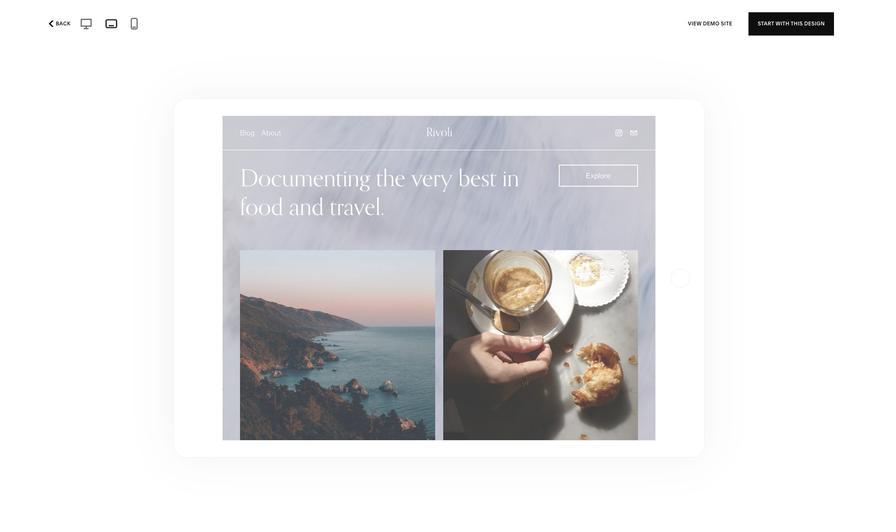 Task type: locate. For each thing, give the bounding box(es) containing it.
back
[[56, 20, 71, 27]]

- left blog
[[144, 21, 147, 30]]

7 - from the left
[[273, 21, 276, 30]]

- right store
[[60, 21, 63, 30]]

palmera image
[[68, 0, 296, 100]]

start with this design button
[[749, 12, 835, 35]]

store
[[41, 21, 59, 30]]

6 - from the left
[[240, 21, 242, 30]]

-
[[60, 21, 63, 30], [94, 21, 96, 30], [144, 21, 147, 30], [165, 21, 167, 30], [207, 21, 210, 30], [240, 21, 242, 30], [273, 21, 276, 30]]

this
[[791, 20, 803, 27]]

- right courses
[[240, 21, 242, 30]]

5 - from the left
[[207, 21, 210, 30]]

4 - from the left
[[165, 21, 167, 30]]

view demo site link
[[688, 12, 733, 35]]

online
[[19, 21, 40, 30]]

view
[[688, 20, 702, 27]]

paloma image
[[325, 0, 553, 100]]

pulaski image
[[582, 0, 810, 100]]

- left local
[[273, 21, 276, 30]]

3 - from the left
[[144, 21, 147, 30]]

start with this design
[[758, 20, 825, 27]]

remove rivoli from your favorites list image
[[280, 472, 290, 481]]

back button
[[44, 14, 73, 33]]

1 - from the left
[[60, 21, 63, 30]]

- left preview template on a tablet device image
[[94, 21, 96, 30]]

memberships
[[98, 21, 143, 30]]

rivoli image
[[68, 158, 296, 462]]

preview template on a mobile device image
[[128, 17, 141, 30]]

online store - portfolio - memberships - blog - scheduling - courses - services - local business
[[19, 21, 325, 30]]

- left courses
[[207, 21, 210, 30]]

- right blog
[[165, 21, 167, 30]]

design
[[805, 20, 825, 27]]

preview template on a tablet device image
[[103, 17, 119, 31]]

view demo site
[[688, 20, 733, 27]]

start
[[758, 20, 775, 27]]



Task type: describe. For each thing, give the bounding box(es) containing it.
services
[[244, 21, 272, 30]]

blog
[[148, 21, 163, 30]]

portfolio
[[65, 21, 92, 30]]

with
[[776, 20, 790, 27]]

roseti
[[325, 471, 349, 479]]

site
[[721, 20, 733, 27]]

roseti image
[[325, 158, 553, 462]]

saltless
[[582, 471, 614, 479]]

saltless image
[[582, 158, 810, 462]]

2 - from the left
[[94, 21, 96, 30]]

demo
[[703, 20, 720, 27]]

pulaski
[[582, 109, 610, 118]]

courses
[[211, 21, 238, 30]]

paloma
[[325, 109, 354, 118]]

remove paloma from your favorites list image
[[537, 110, 547, 120]]

business
[[296, 21, 325, 30]]

preview template on a desktop device image
[[77, 17, 95, 30]]

scheduling
[[169, 21, 205, 30]]

local
[[277, 21, 295, 30]]



Task type: vqa. For each thing, say whether or not it's contained in the screenshot.
Animals associated with Nature & Animals
no



